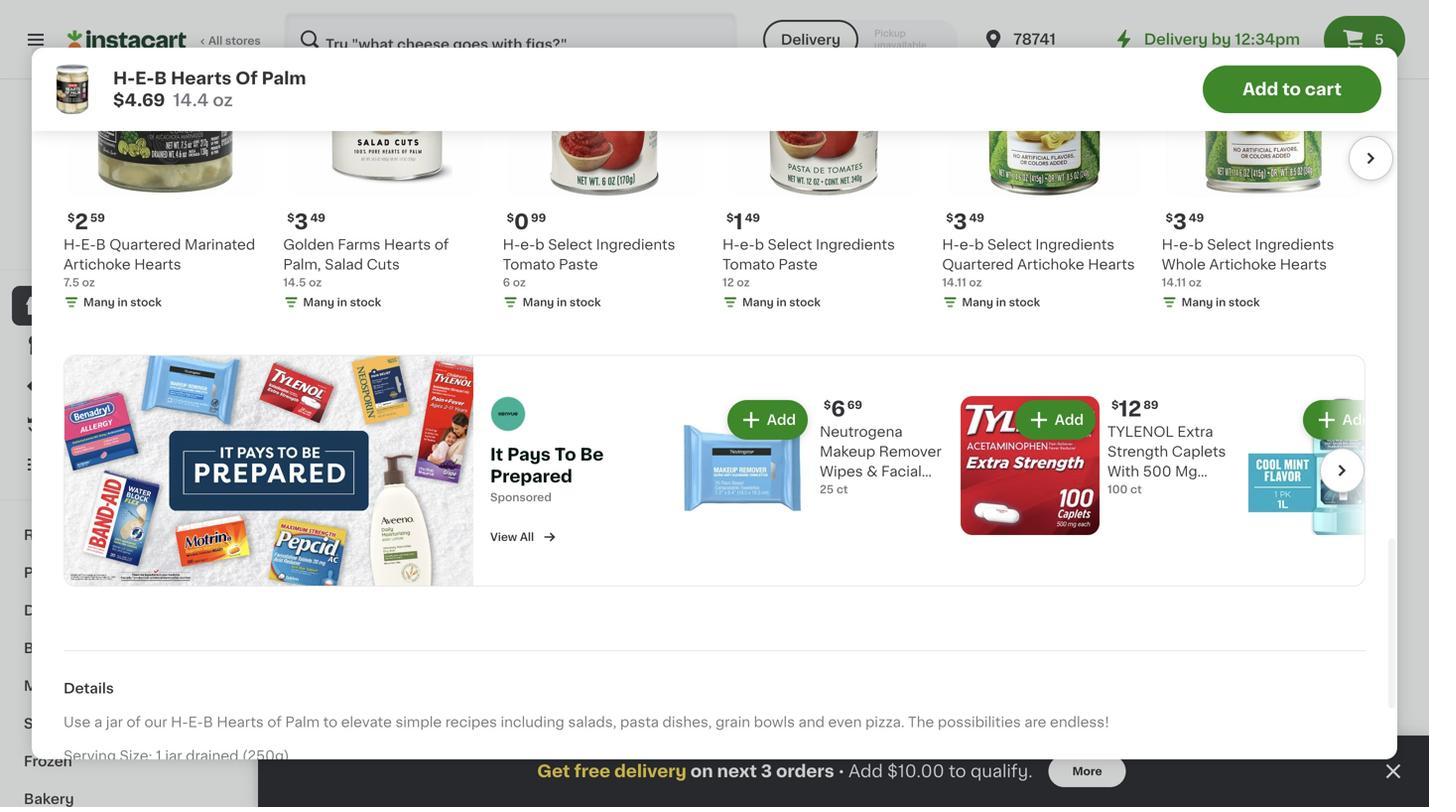 Task type: vqa. For each thing, say whether or not it's contained in the screenshot.
2nd the "ct" from left
yes



Task type: locate. For each thing, give the bounding box(es) containing it.
2
[[75, 212, 88, 233], [494, 458, 507, 479]]

b for h-e-b hearts of palm 14.4 oz
[[356, 485, 366, 499]]

1 horizontal spatial 69
[[848, 400, 863, 411]]

add inside button
[[1343, 413, 1372, 427]]

in down 99
[[537, 238, 547, 249]]

1 vertical spatial of
[[420, 485, 438, 499]]

1 vertical spatial 2
[[494, 458, 507, 479]]

0 horizontal spatial all
[[209, 35, 223, 46]]

69 inside the $ 4 69
[[352, 459, 367, 470]]

$ inside the $ 4 69
[[328, 459, 335, 470]]

all stores link
[[68, 12, 262, 68]]

sodium
[[324, 199, 377, 213]]

instacart logo image
[[68, 28, 187, 52]]

b inside h-e-b select ingredients tomato sauce 8 oz many in stock
[[515, 159, 524, 173]]

b up the 'store'
[[138, 198, 148, 212]]

palm inside 'h-e-b hearts of palm $4.69 14.4 oz'
[[262, 70, 306, 87]]

many in stock for central market garbanzo low sodium beans 15.5 oz
[[344, 238, 422, 249]]

59 left in-
[[90, 213, 105, 224]]

14.4 right "$4.69"
[[173, 92, 209, 109]]

stock for central market garbanzo low sodium beans 15.5 oz
[[391, 238, 422, 249]]

& down perfect
[[551, 524, 562, 538]]

6 down '$ 0 99'
[[503, 277, 511, 288]]

all left stores
[[209, 35, 223, 46]]

2 paste from the left
[[559, 258, 598, 272]]

many
[[344, 238, 375, 249], [502, 238, 534, 249], [83, 297, 115, 308], [743, 297, 774, 308], [303, 297, 335, 308], [523, 297, 554, 308], [963, 297, 994, 308], [1182, 297, 1214, 308], [344, 544, 375, 555]]

oz inside central market garbanzo low sodium beans 15.5 oz
[[349, 218, 362, 229]]

1 horizontal spatial 12
[[1119, 399, 1142, 420]]

than
[[86, 221, 111, 232]]

3 for golden farms hearts of palm, salad cuts
[[295, 212, 308, 233]]

& up cleansing
[[867, 465, 878, 479]]

1 vertical spatial all
[[520, 532, 534, 543]]

59 inside $ 2 59
[[90, 213, 105, 224]]

89 inside $ 12 89
[[1144, 400, 1159, 411]]

product group
[[324, 0, 467, 255], [483, 0, 626, 255], [483, 305, 626, 599], [298, 712, 467, 807], [483, 712, 651, 807], [667, 712, 836, 807], [852, 712, 1021, 807], [1037, 712, 1206, 807], [1221, 712, 1390, 807]]

$ 3 49 up h-e-b select ingredients quartered artichoke hearts 14.11 oz
[[947, 212, 985, 233]]

e- up "$4.69"
[[135, 70, 154, 87]]

many in stock for h-e-b hearts of palm 14.4 oz
[[344, 544, 422, 555]]

$ inside '$ 0 99'
[[507, 213, 514, 224]]

1 vertical spatial 89
[[1144, 400, 1159, 411]]

& inside meat & seafood link
[[64, 679, 76, 693]]

b up "$4.69"
[[154, 70, 167, 87]]

0 vertical spatial 12
[[723, 277, 735, 288]]

add to cart button
[[1204, 66, 1382, 113]]

3 up golden
[[295, 212, 308, 233]]

many down whole on the top
[[1182, 297, 1214, 308]]

add
[[1243, 81, 1279, 98], [767, 413, 796, 427], [1055, 413, 1084, 427], [1343, 413, 1372, 427], [422, 729, 451, 743], [607, 729, 636, 743], [791, 729, 820, 743], [976, 729, 1005, 743], [849, 763, 883, 780]]

3 right next
[[761, 763, 773, 780]]

in up cuts
[[378, 238, 388, 249]]

& right meat
[[64, 679, 76, 693]]

b inside h-e-b select ingredients quartered artichoke hearts 14.11 oz
[[975, 238, 984, 252]]

and
[[799, 716, 825, 730]]

select inside h-e-b select ingredients quartered artichoke hearts 14.11 oz
[[988, 238, 1032, 252]]

bean
[[550, 485, 586, 499]]

0 vertical spatial of
[[236, 70, 258, 87]]

stock
[[391, 238, 422, 249], [549, 238, 581, 249], [130, 297, 162, 308], [790, 297, 821, 308], [350, 297, 382, 308], [570, 297, 601, 308], [1009, 297, 1041, 308], [1229, 297, 1261, 308], [391, 544, 422, 555]]

0 horizontal spatial 6
[[503, 277, 511, 288]]

item carousel region
[[36, 0, 1394, 347], [298, 641, 1390, 807]]

1 horizontal spatial to
[[949, 763, 967, 780]]

2 inside product group
[[494, 458, 507, 479]]

hearts inside h-e-b select ingredients whole artichoke hearts 14.11 oz
[[1281, 258, 1328, 272]]

3 up h-e-b select ingredients quartered artichoke hearts 14.11 oz
[[954, 212, 968, 233]]

(250g)
[[242, 749, 289, 763]]

3 artichoke from the left
[[1210, 258, 1277, 272]]

e- inside h-e-b hearts of palm 14.4 oz
[[341, 485, 356, 499]]

oz inside h-e-b select ingredients tomato paste 12 oz
[[737, 277, 750, 288]]

e- inside h-e-b select ingredients tomato paste 12 oz
[[740, 238, 755, 252]]

in right shop
[[118, 297, 128, 308]]

product group containing 2
[[483, 305, 626, 599]]

12:34pm
[[1236, 32, 1301, 47]]

lists
[[56, 458, 90, 472]]

$ for h-e-b hearts of palm 14.4 oz
[[328, 459, 335, 470]]

in down h-e-b select ingredients tomato paste 6 oz
[[557, 297, 567, 308]]

e- inside h-e-b select ingredients tomato sauce 8 oz many in stock
[[500, 159, 515, 173]]

quartered
[[109, 238, 181, 252], [943, 258, 1014, 272]]

ingredients inside h-e-b select ingredients quartered artichoke hearts 14.11 oz
[[1036, 238, 1115, 252]]

of down stores
[[236, 70, 258, 87]]

acetaminophen
[[1108, 485, 1219, 499]]

49
[[745, 213, 761, 224], [310, 213, 326, 224], [970, 213, 985, 224], [1190, 213, 1205, 224]]

meat
[[24, 679, 61, 693]]

e- for h-e-b select ingredients tomato sauce 8 oz many in stock
[[500, 159, 515, 173]]

h- inside h-e-b hearts of palm 14.4 oz
[[324, 485, 341, 499]]

ct right 25
[[837, 484, 849, 495]]

$ for h-e-b select ingredients tomato paste 12 oz
[[727, 213, 734, 224]]

0 horizontal spatial 69
[[352, 459, 367, 470]]

b inside h-e-b select ingredients tomato paste 12 oz
[[755, 238, 765, 252]]

many for central market garbanzo low sodium beans 15.5 oz
[[344, 238, 375, 249]]

1 horizontal spatial tomato
[[565, 179, 618, 193]]

1 horizontal spatial 6
[[831, 399, 846, 420]]

2 49 from the left
[[310, 213, 326, 224]]

e- inside the h-e-b quartered marinated artichoke hearts 7.5 oz
[[81, 238, 96, 252]]

0 horizontal spatial 2
[[75, 212, 88, 233]]

tomato inside h-e-b select ingredients tomato paste 6 oz
[[503, 258, 556, 272]]

makeup
[[820, 445, 876, 459]]

0 vertical spatial all
[[209, 35, 223, 46]]

0 horizontal spatial paste
[[559, 258, 598, 272]]

in down h-e-b hearts of palm 14.4 oz
[[378, 544, 388, 555]]

1 horizontal spatial $ 3 49
[[947, 212, 985, 233]]

e- down the $ 4 69
[[341, 485, 356, 499]]

ct
[[837, 484, 849, 495], [1131, 484, 1143, 495]]

hearts inside h-e-b hearts of palm 14.4 oz
[[370, 485, 417, 499]]

e- inside 'h-e-b hearts of palm $4.69 14.4 oz'
[[135, 70, 154, 87]]

many in stock down salad
[[303, 297, 382, 308]]

14.11 inside h-e-b select ingredients whole artichoke hearts 14.11 oz
[[1162, 277, 1187, 288]]

many down '$ 0 99'
[[502, 238, 534, 249]]

select
[[528, 159, 572, 173], [768, 238, 813, 252], [548, 238, 593, 252], [988, 238, 1032, 252], [1208, 238, 1252, 252]]

it pays to be prepared spo nsored
[[491, 447, 604, 503]]

artichoke inside h-e-b select ingredients quartered artichoke hearts 14.11 oz
[[1018, 258, 1085, 272]]

e- up 'higher than in-store prices' 'link'
[[123, 198, 138, 212]]

6 up neutrogena
[[831, 399, 846, 420]]

1 horizontal spatial of
[[420, 485, 438, 499]]

0 horizontal spatial quartered
[[109, 238, 181, 252]]

ingredients inside h-e-b select ingredients tomato paste 12 oz
[[816, 238, 896, 252]]

$ inside $ 2 59
[[68, 213, 75, 224]]

serious bean co dude perfect jalapeno & bacon pinto beans, fully cooked
[[483, 485, 610, 578]]

all up beans,
[[520, 532, 534, 543]]

1 vertical spatial 12
[[1119, 399, 1142, 420]]

2 vertical spatial to
[[949, 763, 967, 780]]

e- for h-e-b select ingredients tomato paste 12 oz
[[740, 238, 755, 252]]

12 inside h-e-b select ingredients tomato paste 12 oz
[[723, 277, 735, 288]]

delivery button
[[763, 20, 859, 60]]

1 horizontal spatial 2
[[494, 458, 507, 479]]

select for h-e-b select ingredients quartered artichoke hearts 14.11 oz
[[988, 238, 1032, 252]]

ingredients for h-e-b select ingredients tomato paste 6 oz
[[596, 238, 676, 252]]

b up drained
[[203, 716, 213, 730]]

many down 14.5
[[303, 297, 335, 308]]

1 horizontal spatial 1
[[335, 133, 344, 153]]

$ for central market garbanzo low sodium beans 15.5 oz
[[328, 134, 335, 145]]

2 vertical spatial 1
[[156, 749, 162, 763]]

serving size: 1 jar drained (250g)
[[64, 749, 289, 763]]

b inside h-e-b select ingredients whole artichoke hearts 14.11 oz
[[1195, 238, 1204, 252]]

12
[[723, 277, 735, 288], [1119, 399, 1142, 420]]

prices
[[161, 221, 196, 232]]

$ 3 49 up golden
[[287, 212, 326, 233]]

1 vertical spatial item carousel region
[[298, 641, 1390, 807]]

kenvue it pays to be prepared check the ingredients in your medicine use only 1 product that contains acetominophen at a time band-aid is a registered trademark. mcneil consumer pharmaceuticals co. 2023 use products only as directed. jjci 2023 image
[[65, 356, 474, 586]]

h-e-b link
[[83, 103, 170, 214]]

many up salad
[[344, 238, 375, 249]]

0 vertical spatial 89
[[346, 134, 361, 145]]

tomato inside h-e-b select ingredients tomato sauce 8 oz many in stock
[[565, 179, 618, 193]]

in down h-e-b select ingredients tomato paste 12 oz
[[777, 297, 787, 308]]

many in stock down h-e-b select ingredients quartered artichoke hearts 14.11 oz
[[963, 297, 1041, 308]]

jar right "a"
[[106, 716, 123, 730]]

0 horizontal spatial tomato
[[503, 258, 556, 272]]

1 for h-
[[734, 212, 743, 233]]

2 $ 3 49 from the left
[[947, 212, 985, 233]]

h- inside h-e-b select ingredients tomato paste 6 oz
[[503, 238, 521, 252]]

mg
[[1176, 465, 1198, 479]]

many in stock down h-e-b hearts of palm 14.4 oz
[[344, 544, 422, 555]]

2 ct from the left
[[1131, 484, 1143, 495]]

in for golden farms hearts of palm, salad cuts 14.5 oz
[[337, 297, 347, 308]]

in for h-e-b quartered marinated artichoke hearts 7.5 oz
[[118, 297, 128, 308]]

palm for h-e-b hearts of palm $4.69 14.4 oz
[[262, 70, 306, 87]]

oz inside h-e-b select ingredients quartered artichoke hearts 14.11 oz
[[970, 277, 983, 288]]

b for h-e-b quartered marinated artichoke hearts 7.5 oz
[[96, 238, 106, 252]]

central
[[324, 159, 375, 173]]

&
[[867, 465, 878, 479], [551, 524, 562, 538], [66, 604, 77, 618], [64, 679, 76, 693], [79, 717, 91, 731]]

0 horizontal spatial 14.11
[[943, 277, 967, 288]]

0 horizontal spatial 0
[[494, 133, 509, 153]]

$ 0 99
[[507, 212, 547, 233]]

farms
[[338, 238, 381, 252]]

1 $ 3 49 from the left
[[287, 212, 326, 233]]

b inside the h-e-b quartered marinated artichoke hearts 7.5 oz
[[96, 238, 106, 252]]

tomato for h-e-b select ingredients tomato paste 6 oz
[[503, 258, 556, 272]]

& inside serious bean co dude perfect jalapeno & bacon pinto beans, fully cooked
[[551, 524, 562, 538]]

e- up drained
[[188, 716, 203, 730]]

select for h-e-b select ingredients whole artichoke hearts 14.11 oz
[[1208, 238, 1252, 252]]

49 up h-e-b select ingredients tomato paste 12 oz
[[745, 213, 761, 224]]

1 vertical spatial jar
[[165, 749, 182, 763]]

0 vertical spatial 0
[[494, 133, 509, 153]]

3 for h-e-b select ingredients whole artichoke hearts
[[1174, 212, 1188, 233]]

many for h-e-b select ingredients whole artichoke hearts 14.11 oz
[[1182, 297, 1214, 308]]

1 up h-e-b select ingredients tomato paste 12 oz
[[734, 212, 743, 233]]

6 inside h-e-b select ingredients tomato paste 6 oz
[[503, 277, 511, 288]]

many down h-e-b select ingredients quartered artichoke hearts 14.11 oz
[[963, 297, 994, 308]]

to left elevate
[[323, 716, 338, 730]]

1 vertical spatial palm
[[324, 505, 358, 518]]

item carousel region containing 2
[[36, 0, 1394, 347]]

of inside 'h-e-b hearts of palm $4.69 14.4 oz'
[[236, 70, 258, 87]]

14.11 for quartered
[[943, 277, 967, 288]]

2 artichoke from the left
[[1018, 258, 1085, 272]]

quartered inside h-e-b select ingredients quartered artichoke hearts 14.11 oz
[[943, 258, 1014, 272]]

$ inside $ 1 49
[[727, 213, 734, 224]]

facial
[[882, 465, 922, 479]]

1 vertical spatial 59
[[90, 213, 105, 224]]

1 horizontal spatial 0
[[514, 212, 529, 233]]

paste for 1
[[779, 258, 818, 272]]

89 up tylenol at the bottom of page
[[1144, 400, 1159, 411]]

$ 4 69
[[328, 458, 367, 479]]

artichoke inside h-e-b select ingredients whole artichoke hearts 14.11 oz
[[1210, 258, 1277, 272]]

0 horizontal spatial 12
[[723, 277, 735, 288]]

in down salad
[[337, 297, 347, 308]]

$ 2 39
[[487, 458, 524, 479]]

in down h-e-b select ingredients quartered artichoke hearts 14.11 oz
[[997, 297, 1007, 308]]

to inside button
[[1283, 81, 1302, 98]]

1 right size:
[[156, 749, 162, 763]]

None search field
[[284, 12, 738, 68]]

snacks & candy
[[24, 717, 141, 731]]

e- inside h-e-b select ingredients quartered artichoke hearts 14.11 oz
[[960, 238, 975, 252]]

bakery link
[[12, 781, 241, 807]]

1 vertical spatial to
[[323, 716, 338, 730]]

69 for 4
[[352, 459, 367, 470]]

2 14.11 from the left
[[1162, 277, 1187, 288]]

h- inside 'h-e-b hearts of palm $4.69 14.4 oz'
[[113, 70, 135, 87]]

palm inside h-e-b hearts of palm 14.4 oz
[[324, 505, 358, 518]]

serving
[[64, 749, 116, 763]]

snacks
[[24, 717, 76, 731]]

& left "a"
[[79, 717, 91, 731]]

many in stock down h-e-b select ingredients tomato paste 12 oz
[[743, 297, 821, 308]]

4 49 from the left
[[1190, 213, 1205, 224]]

1 vertical spatial 14.4
[[324, 524, 347, 535]]

1 ct from the left
[[837, 484, 849, 495]]

e- inside h-e-b select ingredients tomato paste 6 oz
[[521, 238, 536, 252]]

1 horizontal spatial jar
[[165, 749, 182, 763]]

product group containing 0
[[483, 0, 626, 255]]

beans
[[380, 199, 424, 213]]

1 horizontal spatial paste
[[779, 258, 818, 272]]

h-e-b select ingredients whole artichoke hearts 14.11 oz
[[1162, 238, 1335, 288]]

0 vertical spatial jar
[[106, 716, 123, 730]]

$ 3 49 up whole on the top
[[1166, 212, 1205, 233]]

many for h-e-b select ingredients tomato paste 6 oz
[[523, 297, 554, 308]]

holiday baking
[[298, 650, 463, 671]]

to right $10.00
[[949, 763, 967, 780]]

candy
[[94, 717, 141, 731]]

b for h-e-b
[[138, 198, 148, 212]]

of for h-e-b hearts of palm 14.4 oz
[[420, 485, 438, 499]]

h- inside h-e-b select ingredients whole artichoke hearts 14.11 oz
[[1162, 238, 1180, 252]]

$ inside $ 6 69
[[824, 400, 831, 411]]

1 vertical spatial 1
[[734, 212, 743, 233]]

0 up sauce
[[494, 133, 509, 153]]

e- for h-e-b quartered marinated artichoke hearts 7.5 oz
[[81, 238, 96, 252]]

h-e-b select ingredients tomato paste 6 oz
[[503, 238, 676, 288]]

$ for h-e-b quartered marinated artichoke hearts 7.5 oz
[[68, 213, 75, 224]]

towelettes
[[820, 505, 897, 519]]

add inside button
[[1243, 81, 1279, 98]]

e-
[[135, 70, 154, 87], [123, 198, 138, 212], [81, 238, 96, 252], [341, 485, 356, 499], [188, 716, 203, 730]]

h- inside h-e-b select ingredients tomato paste 12 oz
[[723, 238, 740, 252]]

3 inside treatment tracker modal "dialog"
[[761, 763, 773, 780]]

tomato inside h-e-b select ingredients tomato paste 12 oz
[[723, 258, 775, 272]]

higher than in-store prices
[[45, 221, 196, 232]]

0 horizontal spatial delivery
[[781, 33, 841, 47]]

& for candy
[[79, 717, 91, 731]]

49 up whole on the top
[[1190, 213, 1205, 224]]

hearts inside the h-e-b quartered marinated artichoke hearts 7.5 oz
[[134, 258, 181, 272]]

2 horizontal spatial of
[[435, 238, 449, 252]]

3
[[295, 212, 308, 233], [954, 212, 968, 233], [1174, 212, 1188, 233], [761, 763, 773, 780]]

beverages link
[[12, 630, 241, 667]]

e- for h-e-b
[[123, 198, 138, 212]]

$ inside the $ 0 59
[[487, 134, 494, 145]]

many in stock for golden farms hearts of palm, salad cuts 14.5 oz
[[303, 297, 382, 308]]

delivery for delivery by 12:34pm
[[1145, 32, 1209, 47]]

2 horizontal spatial $ 3 49
[[1166, 212, 1205, 233]]

69 inside $ 6 69
[[848, 400, 863, 411]]

in for h-e-b select ingredients quartered artichoke hearts 14.11 oz
[[997, 297, 1007, 308]]

1 vertical spatial 0
[[514, 212, 529, 233]]

0 inside product group
[[494, 133, 509, 153]]

h-
[[113, 70, 135, 87], [483, 159, 500, 173], [105, 198, 123, 212], [64, 238, 81, 252], [723, 238, 740, 252], [503, 238, 521, 252], [943, 238, 960, 252], [1162, 238, 1180, 252], [324, 485, 341, 499], [171, 716, 188, 730]]

14.4 inside h-e-b hearts of palm 14.4 oz
[[324, 524, 347, 535]]

tomato for h-e-b select ingredients tomato paste 12 oz
[[723, 258, 775, 272]]

0 vertical spatial 2
[[75, 212, 88, 233]]

2 horizontal spatial to
[[1283, 81, 1302, 98]]

2 horizontal spatial 1
[[734, 212, 743, 233]]

1 horizontal spatial quartered
[[943, 258, 1014, 272]]

e- inside h-e-b link
[[123, 198, 138, 212]]

many in stock down the h-e-b quartered marinated artichoke hearts 7.5 oz
[[83, 297, 162, 308]]

many down h-e-b hearts of palm 14.4 oz
[[344, 544, 375, 555]]

1 paste from the left
[[779, 258, 818, 272]]

by
[[1212, 32, 1232, 47]]

snacks & candy link
[[12, 705, 241, 743]]

0 horizontal spatial 14.4
[[173, 92, 209, 109]]

0 vertical spatial 69
[[848, 400, 863, 411]]

ingredients inside h-e-b select ingredients whole artichoke hearts 14.11 oz
[[1256, 238, 1335, 252]]

all stores
[[209, 35, 261, 46]]

paste for 0
[[559, 258, 598, 272]]

use a jar of our h-e-b hearts of palm to elevate simple recipes including salads, pasta dishes, grain bowls and even pizza. the possibilities are endless!
[[64, 716, 1110, 730]]

0 vertical spatial 59
[[511, 134, 526, 145]]

h- for h-e-b hearts of palm $4.69 14.4 oz
[[113, 70, 135, 87]]

h- inside h-e-b select ingredients tomato sauce 8 oz many in stock
[[483, 159, 500, 173]]

89 up the central
[[346, 134, 361, 145]]

$ 3 49 for h-e-b select ingredients quartered artichoke hearts
[[947, 212, 985, 233]]

h-e-b select ingredients tomato paste 12 oz
[[723, 238, 896, 288]]

14.4 inside 'h-e-b hearts of palm $4.69 14.4 oz'
[[173, 92, 209, 109]]

0 horizontal spatial of
[[127, 716, 141, 730]]

15.5
[[324, 218, 346, 229]]

cuts
[[367, 258, 400, 272]]

h- for h-e-b select ingredients quartered artichoke hearts 14.11 oz
[[943, 238, 960, 252]]

many for h-e-b quartered marinated artichoke hearts 7.5 oz
[[83, 297, 115, 308]]

stock for h-e-b select ingredients tomato paste 6 oz
[[570, 297, 601, 308]]

h- inside h-e-b select ingredients quartered artichoke hearts 14.11 oz
[[943, 238, 960, 252]]

shop
[[56, 299, 93, 313]]

wipes
[[820, 465, 864, 479]]

59 up sauce
[[511, 134, 526, 145]]

h- for h-e-b quartered marinated artichoke hearts 7.5 oz
[[64, 238, 81, 252]]

buy it again
[[56, 418, 140, 432]]

recipes link
[[12, 516, 241, 554]]

tomato up h-e-b select ingredients tomato paste 6 oz
[[565, 179, 618, 193]]

nsored
[[513, 492, 552, 503]]

add button inside add link
[[1306, 402, 1382, 438]]

6
[[503, 277, 511, 288], [831, 399, 846, 420]]

it
[[491, 447, 504, 463]]

e- inside h-e-b select ingredients whole artichoke hearts 14.11 oz
[[1180, 238, 1195, 252]]

many down h-e-b select ingredients tomato paste 6 oz
[[523, 297, 554, 308]]

beverages
[[24, 641, 100, 655]]

1 vertical spatial quartered
[[943, 258, 1014, 272]]

12 up tylenol at the bottom of page
[[1119, 399, 1142, 420]]

to inside treatment tracker modal "dialog"
[[949, 763, 967, 780]]

spo
[[491, 492, 513, 503]]

1 horizontal spatial ct
[[1131, 484, 1143, 495]]

& inside "snacks & candy" link
[[79, 717, 91, 731]]

select for h-e-b select ingredients tomato sauce 8 oz many in stock
[[528, 159, 572, 173]]

1 horizontal spatial delivery
[[1145, 32, 1209, 47]]

& for seafood
[[64, 679, 76, 693]]

0 vertical spatial to
[[1283, 81, 1302, 98]]

1 vertical spatial 69
[[352, 459, 367, 470]]

tomato down $ 1 49
[[723, 258, 775, 272]]

89 inside $ 1 89
[[346, 134, 361, 145]]

artichoke for whole
[[1210, 258, 1277, 272]]

artichoke
[[64, 258, 131, 272], [1018, 258, 1085, 272], [1210, 258, 1277, 272]]

of inside golden farms hearts of palm, salad cuts 14.5 oz
[[435, 238, 449, 252]]

100
[[1108, 484, 1128, 495]]

stock for golden farms hearts of palm, salad cuts 14.5 oz
[[350, 297, 382, 308]]

12 down $ 1 49
[[723, 277, 735, 288]]

many in stock down h-e-b select ingredients tomato paste 6 oz
[[523, 297, 601, 308]]

many in stock up cuts
[[344, 238, 422, 249]]

0 left 99
[[514, 212, 529, 233]]

1 horizontal spatial 14.4
[[324, 524, 347, 535]]

$ inside '$ 2 39'
[[487, 459, 494, 470]]

59 inside the $ 0 59
[[511, 134, 526, 145]]

3 up whole on the top
[[1174, 212, 1188, 233]]

$ 3 49 for h-e-b select ingredients whole artichoke hearts
[[1166, 212, 1205, 233]]

99
[[531, 213, 547, 224]]

14.11 inside h-e-b select ingredients quartered artichoke hearts 14.11 oz
[[943, 277, 967, 288]]

0 horizontal spatial 1
[[156, 749, 162, 763]]

ingredients inside h-e-b select ingredients tomato sauce 8 oz many in stock
[[483, 179, 562, 193]]

h- for h-e-b hearts of palm 14.4 oz
[[324, 485, 341, 499]]

jar right size:
[[165, 749, 182, 763]]

delivery inside button
[[781, 33, 841, 47]]

0
[[494, 133, 509, 153], [514, 212, 529, 233]]

in down h-e-b select ingredients whole artichoke hearts 14.11 oz
[[1216, 297, 1227, 308]]

49 inside $ 1 49
[[745, 213, 761, 224]]

paste inside h-e-b select ingredients tomato paste 12 oz
[[779, 258, 818, 272]]

of left spo
[[420, 485, 438, 499]]

3 49 from the left
[[970, 213, 985, 224]]

1 horizontal spatial 59
[[511, 134, 526, 145]]

0 horizontal spatial artichoke
[[64, 258, 131, 272]]

in for central market garbanzo low sodium beans 15.5 oz
[[378, 238, 388, 249]]

stock for h-e-b select ingredients whole artichoke hearts 14.11 oz
[[1229, 297, 1261, 308]]

0 horizontal spatial ct
[[837, 484, 849, 495]]

0 vertical spatial palm
[[262, 70, 306, 87]]

0 vertical spatial item carousel region
[[36, 0, 1394, 347]]

1 horizontal spatial 14.11
[[1162, 277, 1187, 288]]

2 horizontal spatial artichoke
[[1210, 258, 1277, 272]]

tomato down '$ 0 99'
[[503, 258, 556, 272]]

1 artichoke from the left
[[64, 258, 131, 272]]

0 vertical spatial 1
[[335, 133, 344, 153]]

1 horizontal spatial 89
[[1144, 400, 1159, 411]]

paste inside h-e-b select ingredients tomato paste 6 oz
[[559, 258, 598, 272]]

ct right 100
[[1131, 484, 1143, 495]]

artichoke inside the h-e-b quartered marinated artichoke hearts 7.5 oz
[[64, 258, 131, 272]]

1 14.11 from the left
[[943, 277, 967, 288]]

14.4 down 4 at the bottom left
[[324, 524, 347, 535]]

49 up golden
[[310, 213, 326, 224]]

& left eggs
[[66, 604, 77, 618]]

many for h-e-b select ingredients tomato paste 12 oz
[[743, 297, 774, 308]]

0 vertical spatial 6
[[503, 277, 511, 288]]

2 up 100%
[[75, 212, 88, 233]]

49 up h-e-b select ingredients quartered artichoke hearts 14.11 oz
[[970, 213, 985, 224]]

ingredients for h-e-b select ingredients whole artichoke hearts 14.11 oz
[[1256, 238, 1335, 252]]

b inside h-e-b select ingredients tomato paste 6 oz
[[536, 238, 545, 252]]

b inside h-e-b hearts of palm 14.4 oz
[[356, 485, 366, 499]]

including
[[501, 716, 565, 730]]

100 ct
[[1108, 484, 1143, 495]]

0 vertical spatial quartered
[[109, 238, 181, 252]]

b down than
[[96, 238, 106, 252]]

0 horizontal spatial of
[[236, 70, 258, 87]]

39
[[509, 459, 524, 470]]

extra
[[1178, 425, 1214, 439]]

to left cart
[[1283, 81, 1302, 98]]

hearts inside 'h-e-b hearts of palm $4.69 14.4 oz'
[[171, 70, 232, 87]]

59 for 0
[[511, 134, 526, 145]]

many in stock down h-e-b select ingredients whole artichoke hearts 14.11 oz
[[1182, 297, 1261, 308]]

0 horizontal spatial 59
[[90, 213, 105, 224]]

of inside h-e-b hearts of palm 14.4 oz
[[420, 485, 438, 499]]

many down satisfaction
[[83, 297, 115, 308]]

1 up the central
[[335, 133, 344, 153]]

dude
[[483, 505, 521, 518]]

1 horizontal spatial artichoke
[[1018, 258, 1085, 272]]

e- down than
[[81, 238, 96, 252]]

14.11
[[943, 277, 967, 288], [1162, 277, 1187, 288]]

h- inside the h-e-b quartered marinated artichoke hearts 7.5 oz
[[64, 238, 81, 252]]

many down h-e-b select ingredients tomato paste 12 oz
[[743, 297, 774, 308]]

many in stock for h-e-b select ingredients quartered artichoke hearts 14.11 oz
[[963, 297, 1041, 308]]

1 49 from the left
[[745, 213, 761, 224]]

0 horizontal spatial $ 3 49
[[287, 212, 326, 233]]

b inside 'h-e-b hearts of palm $4.69 14.4 oz'
[[154, 70, 167, 87]]

h- for h-e-b select ingredients tomato paste 6 oz
[[503, 238, 521, 252]]

0 horizontal spatial 89
[[346, 134, 361, 145]]

hearts inside h-e-b select ingredients quartered artichoke hearts 14.11 oz
[[1089, 258, 1136, 272]]

treatment tracker modal dialog
[[258, 736, 1430, 807]]

3 $ 3 49 from the left
[[1166, 212, 1205, 233]]

b down the $ 4 69
[[356, 485, 366, 499]]

many for h-e-b hearts of palm 14.4 oz
[[344, 544, 375, 555]]

endless!
[[1051, 716, 1110, 730]]

69 up neutrogena
[[848, 400, 863, 411]]

pinto
[[483, 544, 519, 558]]

kenvue image
[[491, 396, 526, 432]]

2 left 39
[[494, 458, 507, 479]]

oz inside h-e-b hearts of palm 14.4 oz
[[349, 524, 363, 535]]

69 right 4 at the bottom left
[[352, 459, 367, 470]]

0 vertical spatial 14.4
[[173, 92, 209, 109]]

2 horizontal spatial tomato
[[723, 258, 775, 272]]



Task type: describe. For each thing, give the bounding box(es) containing it.
59 for 2
[[90, 213, 105, 224]]

49 for h-e-b select ingredients whole artichoke hearts
[[1190, 213, 1205, 224]]

in for h-e-b select ingredients tomato paste 6 oz
[[557, 297, 567, 308]]

b for h-e-b select ingredients whole artichoke hearts 14.11 oz
[[1195, 238, 1204, 252]]

holiday baking link
[[298, 648, 463, 672]]

e- for h-e-b hearts of palm $4.69 14.4 oz
[[135, 70, 154, 87]]

h- for h-e-b select ingredients tomato paste 12 oz
[[723, 238, 740, 252]]

$ 1 89
[[328, 133, 361, 153]]

$ for h-e-b select ingredients whole artichoke hearts 14.11 oz
[[1166, 213, 1174, 224]]

h- for h-e-b
[[105, 198, 123, 212]]

14.5
[[283, 277, 306, 288]]

stock for h-e-b select ingredients quartered artichoke hearts 14.11 oz
[[1009, 297, 1041, 308]]

in for h-e-b select ingredients whole artichoke hearts 14.11 oz
[[1216, 297, 1227, 308]]

sponsored badge image
[[483, 582, 543, 594]]

15.75
[[483, 544, 511, 555]]

h- for h-e-b select ingredients whole artichoke hearts 14.11 oz
[[1162, 238, 1180, 252]]

higher
[[45, 221, 83, 232]]

item carousel region containing holiday baking
[[298, 641, 1390, 807]]

1 horizontal spatial of
[[267, 716, 282, 730]]

b for h-e-b select ingredients quartered artichoke hearts 14.11 oz
[[975, 238, 984, 252]]

drained
[[186, 749, 239, 763]]

salad
[[325, 258, 363, 272]]

golden
[[283, 238, 334, 252]]

dairy & eggs link
[[12, 592, 241, 630]]

bacon
[[565, 524, 610, 538]]

69 for 6
[[848, 400, 863, 411]]

qualify.
[[971, 763, 1033, 780]]

in for h-e-b select ingredients tomato paste 12 oz
[[777, 297, 787, 308]]

e- for h-e-b hearts of palm 14.4 oz
[[341, 485, 356, 499]]

$ 0 59
[[487, 133, 526, 153]]

holiday
[[298, 650, 383, 671]]

even
[[829, 716, 862, 730]]

many inside h-e-b select ingredients tomato sauce 8 oz many in stock
[[502, 238, 534, 249]]

many for golden farms hearts of palm, salad cuts 14.5 oz
[[303, 297, 335, 308]]

oz inside h-e-b select ingredients tomato paste 6 oz
[[513, 277, 526, 288]]

ingredients for h-e-b select ingredients tomato paste 12 oz
[[816, 238, 896, 252]]

of for jar
[[127, 716, 141, 730]]

on
[[691, 763, 714, 780]]

shop link
[[12, 286, 241, 326]]

tylenol
[[1108, 425, 1175, 439]]

satisfaction
[[84, 241, 150, 252]]

remover
[[879, 445, 942, 459]]

pays
[[508, 447, 551, 463]]

beans,
[[522, 544, 569, 558]]

a
[[94, 716, 102, 730]]

1 vertical spatial 6
[[831, 399, 846, 420]]

be
[[580, 447, 604, 463]]

more
[[1073, 766, 1103, 777]]

eggs
[[81, 604, 117, 618]]

2 for serious bean co dude perfect jalapeno & bacon pinto beans, fully cooked
[[494, 458, 507, 479]]

49 for golden farms hearts of palm, salad cuts
[[310, 213, 326, 224]]

sauce
[[483, 199, 526, 213]]

b for h-e-b select ingredients tomato paste 6 oz
[[536, 238, 545, 252]]

14.11 for whole
[[1162, 277, 1187, 288]]

1 for central
[[335, 133, 344, 153]]

2 for h-e-b quartered marinated artichoke hearts
[[75, 212, 88, 233]]

of for h-e-b hearts of palm $4.69 14.4 oz
[[236, 70, 258, 87]]

0 horizontal spatial jar
[[106, 716, 123, 730]]

central market garbanzo low sodium beans 15.5 oz
[[324, 159, 427, 229]]

of for hearts
[[435, 238, 449, 252]]

0 for h-e-b select ingredients tomato paste
[[514, 212, 529, 233]]

hearts inside golden farms hearts of palm, salad cuts 14.5 oz
[[384, 238, 431, 252]]

b for h-e-b hearts of palm $4.69 14.4 oz
[[154, 70, 167, 87]]

with
[[1108, 465, 1140, 479]]

many in stock for h-e-b select ingredients tomato paste 12 oz
[[743, 297, 821, 308]]

delivery by 12:34pm
[[1145, 32, 1301, 47]]

caplets
[[1173, 445, 1227, 459]]

in-
[[114, 221, 129, 232]]

ct for 6
[[837, 484, 849, 495]]

7.5
[[64, 277, 79, 288]]

quartered inside the h-e-b quartered marinated artichoke hearts 7.5 oz
[[109, 238, 181, 252]]

h-e-b quartered marinated artichoke hearts 7.5 oz
[[64, 238, 255, 288]]

oz inside h-e-b select ingredients tomato sauce 8 oz many in stock
[[493, 218, 506, 229]]

store
[[129, 221, 158, 232]]

& for eggs
[[66, 604, 77, 618]]

ct for 12
[[1131, 484, 1143, 495]]

many for h-e-b select ingredients quartered artichoke hearts 14.11 oz
[[963, 297, 994, 308]]

dishes,
[[663, 716, 712, 730]]

stock for h-e-b quartered marinated artichoke hearts 7.5 oz
[[130, 297, 162, 308]]

details
[[64, 682, 114, 696]]

service type group
[[763, 20, 958, 60]]

15.75 oz
[[483, 544, 526, 555]]

all inside all stores link
[[209, 35, 223, 46]]

the
[[909, 716, 935, 730]]

neutrogena makeup remover wipes & facial cleansing towelettes
[[820, 425, 942, 519]]

artichoke for quartered
[[1018, 258, 1085, 272]]

add inside treatment tracker modal "dialog"
[[849, 763, 883, 780]]

oz inside the h-e-b quartered marinated artichoke hearts 7.5 oz
[[82, 277, 95, 288]]

h-e-b logo image
[[83, 103, 170, 191]]

buy it again link
[[12, 405, 241, 445]]

3 for h-e-b select ingredients quartered artichoke hearts
[[954, 212, 968, 233]]

palm for h-e-b hearts of palm 14.4 oz
[[324, 505, 358, 518]]

$ for h-e-b select ingredients tomato sauce 8 oz many in stock
[[487, 134, 494, 145]]

89 for 1
[[346, 134, 361, 145]]

oz inside 'h-e-b hearts of palm $4.69 14.4 oz'
[[213, 92, 233, 109]]

oz inside golden farms hearts of palm, salad cuts 14.5 oz
[[309, 277, 322, 288]]

recipes
[[24, 528, 82, 542]]

0 horizontal spatial to
[[323, 716, 338, 730]]

many in stock for h-e-b select ingredients whole artichoke hearts 14.11 oz
[[1182, 297, 1261, 308]]

add to cart
[[1243, 81, 1342, 98]]

h-e-b
[[105, 198, 148, 212]]

product group containing 1
[[324, 0, 467, 255]]

again
[[100, 418, 140, 432]]

$ for h-e-b select ingredients quartered artichoke hearts 14.11 oz
[[947, 213, 954, 224]]

cart
[[1306, 81, 1342, 98]]

free
[[574, 763, 611, 780]]

many in stock for h-e-b quartered marinated artichoke hearts 7.5 oz
[[83, 297, 162, 308]]

h- for h-e-b select ingredients tomato sauce 8 oz many in stock
[[483, 159, 500, 173]]

stock for h-e-b select ingredients tomato paste 12 oz
[[790, 297, 821, 308]]

many in stock for h-e-b select ingredients tomato paste 6 oz
[[523, 297, 601, 308]]

stock inside h-e-b select ingredients tomato sauce 8 oz many in stock
[[549, 238, 581, 249]]

low
[[395, 179, 423, 193]]

49 for h-e-b select ingredients quartered artichoke hearts
[[970, 213, 985, 224]]

next
[[717, 763, 757, 780]]

meat & seafood link
[[12, 667, 241, 705]]

tylenol extra strength caplets with 500 mg acetaminophen
[[1108, 425, 1227, 499]]

deals link
[[12, 365, 241, 405]]

100% satisfaction guarantee
[[51, 241, 210, 252]]

guarantee
[[153, 241, 210, 252]]

select for h-e-b select ingredients tomato paste 6 oz
[[548, 238, 593, 252]]

prepared
[[491, 468, 573, 485]]

delivery by 12:34pm link
[[1113, 28, 1301, 52]]

25 ct
[[820, 484, 849, 495]]

0 for h-e-b select ingredients tomato sauce
[[494, 133, 509, 153]]

more button
[[1049, 756, 1127, 787]]

e- for h-e-b select ingredients quartered artichoke hearts 14.11 oz
[[960, 238, 975, 252]]

4
[[335, 458, 350, 479]]

add link
[[1249, 396, 1430, 535]]

grain
[[716, 716, 751, 730]]

palm,
[[283, 258, 321, 272]]

possibilities
[[938, 716, 1022, 730]]

in inside h-e-b select ingredients tomato sauce 8 oz many in stock
[[537, 238, 547, 249]]

25
[[820, 484, 834, 495]]

1 horizontal spatial all
[[520, 532, 534, 543]]

tomato for h-e-b select ingredients tomato sauce 8 oz many in stock
[[565, 179, 618, 193]]

49 for h-e-b select ingredients tomato paste
[[745, 213, 761, 224]]

2 vertical spatial palm
[[285, 716, 320, 730]]

to
[[555, 447, 576, 463]]

elevate
[[341, 716, 392, 730]]

stock for h-e-b hearts of palm 14.4 oz
[[391, 544, 422, 555]]

salads,
[[568, 716, 617, 730]]

frozen
[[24, 755, 72, 769]]

$ inside $ 12 89
[[1112, 400, 1119, 411]]

size:
[[120, 749, 152, 763]]

89 for 12
[[1144, 400, 1159, 411]]

fully
[[573, 544, 606, 558]]

use
[[64, 716, 91, 730]]

b for h-e-b select ingredients tomato sauce 8 oz many in stock
[[515, 159, 524, 173]]

b for h-e-b select ingredients tomato paste 12 oz
[[755, 238, 765, 252]]

$ for h-e-b select ingredients tomato paste 6 oz
[[507, 213, 514, 224]]

meat & seafood
[[24, 679, 139, 693]]

oz inside h-e-b select ingredients whole artichoke hearts 14.11 oz
[[1189, 277, 1202, 288]]

dairy & eggs
[[24, 604, 117, 618]]

ingredients for h-e-b select ingredients tomato sauce 8 oz many in stock
[[483, 179, 562, 193]]

500
[[1144, 465, 1172, 479]]

$4.69
[[113, 92, 165, 109]]

$ 6 69
[[824, 399, 863, 420]]

e- for h-e-b select ingredients tomato paste 6 oz
[[521, 238, 536, 252]]

& inside neutrogena makeup remover wipes & facial cleansing towelettes
[[867, 465, 878, 479]]

perfect
[[524, 505, 576, 518]]

78741 button
[[982, 12, 1101, 68]]



